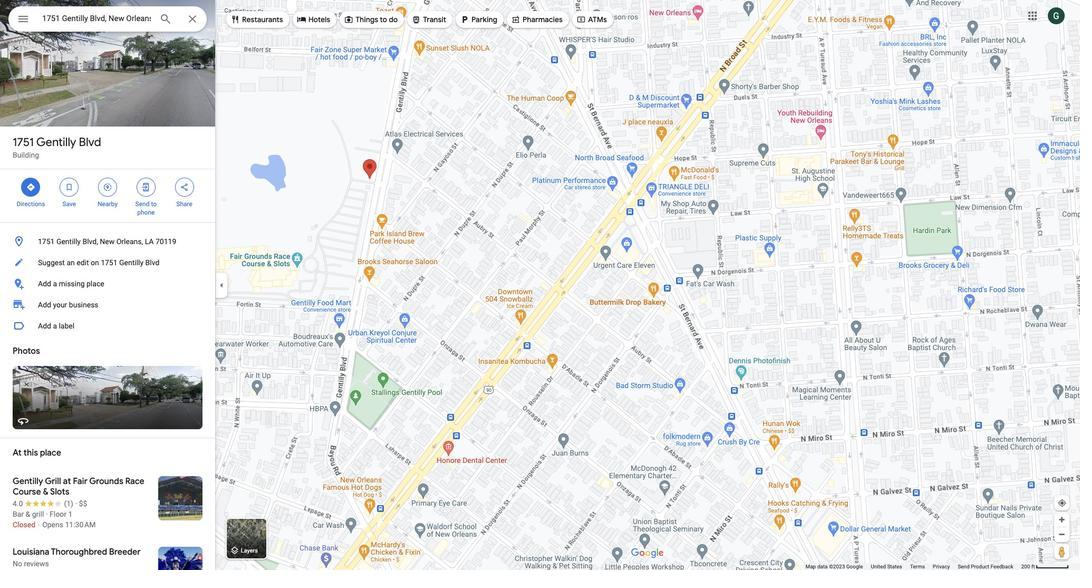 Task type: describe. For each thing, give the bounding box(es) containing it.
place inside "button"
[[87, 280, 104, 288]]

missing
[[59, 280, 85, 288]]

send for send product feedback
[[958, 564, 970, 570]]

add for add a missing place
[[38, 280, 51, 288]]


[[103, 181, 112, 193]]

do
[[389, 15, 398, 24]]

 transit
[[412, 14, 446, 25]]

race
[[125, 476, 144, 487]]

restaurants
[[242, 15, 283, 24]]

course
[[13, 487, 41, 497]]

price: moderate image
[[79, 499, 87, 508]]

1751 for blvd,
[[38, 237, 55, 246]]

things
[[356, 15, 378, 24]]

gentilly grill at fair grounds race course & slots
[[13, 476, 144, 497]]

send product feedback
[[958, 564, 1013, 570]]

footer inside google maps element
[[806, 563, 1021, 570]]

⋅
[[37, 521, 40, 529]]

1751 gentilly blvd, new orleans, la 70119
[[38, 237, 176, 246]]

to inside the send to phone
[[151, 200, 157, 208]]

gentilly inside button
[[119, 258, 144, 267]]


[[412, 14, 421, 25]]

grounds
[[89, 476, 123, 487]]

orleans,
[[116, 237, 143, 246]]

suggest an edit on 1751 gentilly blvd
[[38, 258, 159, 267]]


[[17, 12, 30, 26]]


[[297, 14, 306, 25]]

add for add your business
[[38, 301, 51, 309]]

product
[[971, 564, 989, 570]]

· inside bar & grill · floor 1 closed ⋅ opens 11:30 am
[[46, 510, 48, 518]]

at
[[63, 476, 71, 487]]

& inside bar & grill · floor 1 closed ⋅ opens 11:30 am
[[26, 510, 30, 518]]

4.0
[[13, 499, 23, 508]]

1 horizontal spatial ·
[[75, 499, 77, 508]]

united states
[[871, 564, 902, 570]]

states
[[887, 564, 902, 570]]

actions for 1751 gentilly blvd region
[[0, 169, 215, 222]]

terms button
[[910, 563, 925, 570]]

building
[[13, 151, 39, 159]]

1751 inside 'suggest an edit on 1751 gentilly blvd' button
[[101, 258, 117, 267]]

louisiana thoroughbred breeder no reviews
[[13, 547, 141, 568]]

(1)
[[64, 499, 73, 508]]

directions
[[17, 200, 45, 208]]

layers
[[241, 548, 258, 554]]

your
[[53, 301, 67, 309]]

 atms
[[576, 14, 607, 25]]

1751 gentilly blvd building
[[13, 135, 101, 159]]

 pharmacies
[[511, 14, 563, 25]]

1751 gentilly blvd, new orleans, la 70119 button
[[0, 231, 215, 252]]


[[64, 181, 74, 193]]

suggest
[[38, 258, 65, 267]]

show street view coverage image
[[1054, 544, 1070, 560]]

1751 gentilly blvd main content
[[0, 0, 215, 570]]

label
[[59, 322, 74, 330]]

google account: greg robinson  
(robinsongreg175@gmail.com) image
[[1048, 7, 1065, 24]]

parking
[[472, 15, 497, 24]]

nearby
[[98, 200, 118, 208]]

add your business
[[38, 301, 98, 309]]

200 ft
[[1021, 564, 1035, 570]]

1751 for blvd
[[13, 135, 34, 150]]


[[26, 181, 36, 193]]

add your business link
[[0, 294, 215, 315]]

11:30 am
[[65, 521, 96, 529]]

closed
[[13, 521, 35, 529]]

 things to do
[[344, 14, 398, 25]]

an
[[67, 258, 75, 267]]

louisiana
[[13, 547, 49, 557]]

blvd,
[[83, 237, 98, 246]]

send for send to phone
[[135, 200, 149, 208]]

©2023
[[829, 564, 845, 570]]

reviews
[[24, 560, 49, 568]]

suggest an edit on 1751 gentilly blvd button
[[0, 252, 215, 273]]

slots
[[50, 487, 69, 497]]

atms
[[588, 15, 607, 24]]

share
[[176, 200, 192, 208]]


[[141, 181, 151, 193]]

business
[[69, 301, 98, 309]]



Task type: vqa. For each thing, say whether or not it's contained in the screenshot.


Task type: locate. For each thing, give the bounding box(es) containing it.
add a missing place button
[[0, 273, 215, 294]]


[[180, 181, 189, 193]]

opens
[[42, 521, 63, 529]]

200 ft button
[[1021, 564, 1069, 570]]

1
[[68, 510, 72, 518]]

4.0 stars 1 reviews image
[[13, 498, 73, 509]]

send inside the send to phone
[[135, 200, 149, 208]]

feedback
[[991, 564, 1013, 570]]

0 horizontal spatial blvd
[[79, 135, 101, 150]]

1751 right on
[[101, 258, 117, 267]]

& right bar
[[26, 510, 30, 518]]

send to phone
[[135, 200, 157, 216]]

·
[[75, 499, 77, 508], [46, 510, 48, 518]]

add inside button
[[38, 322, 51, 330]]

0 horizontal spatial place
[[40, 448, 61, 458]]

united
[[871, 564, 886, 570]]

on
[[91, 258, 99, 267]]

google maps element
[[0, 0, 1080, 570]]

show your location image
[[1057, 498, 1067, 508]]

0 horizontal spatial &
[[26, 510, 30, 518]]

place right this
[[40, 448, 61, 458]]

gentilly inside gentilly grill at fair grounds race course & slots
[[13, 476, 43, 487]]

la
[[145, 237, 154, 246]]

to
[[380, 15, 387, 24], [151, 200, 157, 208]]

place
[[87, 280, 104, 288], [40, 448, 61, 458]]

privacy button
[[933, 563, 950, 570]]

1751 inside 1751 gentilly blvd building
[[13, 135, 34, 150]]

gentilly inside 1751 gentilly blvd building
[[36, 135, 76, 150]]

0 vertical spatial blvd
[[79, 135, 101, 150]]

send left product
[[958, 564, 970, 570]]

1 vertical spatial to
[[151, 200, 157, 208]]

ft
[[1031, 564, 1035, 570]]

send inside send product feedback button
[[958, 564, 970, 570]]

1751 up building
[[13, 135, 34, 150]]

to up phone
[[151, 200, 157, 208]]

a for missing
[[53, 280, 57, 288]]

at
[[13, 448, 22, 458]]

0 horizontal spatial to
[[151, 200, 157, 208]]

1 horizontal spatial place
[[87, 280, 104, 288]]

transit
[[423, 15, 446, 24]]

1751 up suggest
[[38, 237, 55, 246]]

1751 inside "1751 gentilly blvd, new orleans, la 70119" 'button'
[[38, 237, 55, 246]]

fair
[[73, 476, 87, 487]]

2 horizontal spatial 1751
[[101, 258, 117, 267]]

· right grill
[[46, 510, 48, 518]]

none field inside 1751 gentilly blvd, new orleans, la 70119 field
[[42, 12, 151, 25]]

add a missing place
[[38, 280, 104, 288]]

1 horizontal spatial send
[[958, 564, 970, 570]]

2 a from the top
[[53, 322, 57, 330]]

add left your
[[38, 301, 51, 309]]

0 vertical spatial &
[[43, 487, 48, 497]]

0 vertical spatial 1751
[[13, 135, 34, 150]]

google
[[846, 564, 863, 570]]

2 vertical spatial add
[[38, 322, 51, 330]]

gentilly up '4.0'
[[13, 476, 43, 487]]

1 vertical spatial send
[[958, 564, 970, 570]]

1751
[[13, 135, 34, 150], [38, 237, 55, 246], [101, 258, 117, 267]]


[[230, 14, 240, 25]]


[[511, 14, 521, 25]]

grill
[[45, 476, 61, 487]]

photos
[[13, 346, 40, 357]]

1 vertical spatial place
[[40, 448, 61, 458]]

new
[[100, 237, 115, 246]]

at this place
[[13, 448, 61, 458]]

&
[[43, 487, 48, 497], [26, 510, 30, 518]]

1 vertical spatial add
[[38, 301, 51, 309]]

footer
[[806, 563, 1021, 570]]

a left missing
[[53, 280, 57, 288]]

 search field
[[8, 6, 207, 34]]

add inside "button"
[[38, 280, 51, 288]]

send up phone
[[135, 200, 149, 208]]

gentilly up an
[[56, 237, 81, 246]]

add a label button
[[0, 315, 215, 336]]

a inside button
[[53, 322, 57, 330]]

add down suggest
[[38, 280, 51, 288]]

zoom in image
[[1058, 516, 1066, 524]]

1 horizontal spatial 1751
[[38, 237, 55, 246]]

no
[[13, 560, 22, 568]]

to inside  things to do
[[380, 15, 387, 24]]

gentilly up building
[[36, 135, 76, 150]]

map
[[806, 564, 816, 570]]

2 add from the top
[[38, 301, 51, 309]]


[[576, 14, 586, 25]]

 hotels
[[297, 14, 330, 25]]

place down on
[[87, 280, 104, 288]]

blvd inside button
[[145, 258, 159, 267]]

 parking
[[460, 14, 497, 25]]

1 vertical spatial a
[[53, 322, 57, 330]]

save
[[62, 200, 76, 208]]

200
[[1021, 564, 1030, 570]]


[[460, 14, 469, 25]]

floor
[[50, 510, 66, 518]]

· $$
[[75, 499, 87, 508]]

data
[[817, 564, 828, 570]]

collapse side panel image
[[216, 279, 227, 291]]

blvd
[[79, 135, 101, 150], [145, 258, 159, 267]]

0 vertical spatial place
[[87, 280, 104, 288]]

map data ©2023 google
[[806, 564, 863, 570]]

zoom out image
[[1058, 531, 1066, 538]]

3 add from the top
[[38, 322, 51, 330]]

a left label
[[53, 322, 57, 330]]

0 vertical spatial ·
[[75, 499, 77, 508]]

breeder
[[109, 547, 141, 557]]

& inside gentilly grill at fair grounds race course & slots
[[43, 487, 48, 497]]

None field
[[42, 12, 151, 25]]

a
[[53, 280, 57, 288], [53, 322, 57, 330]]

united states button
[[871, 563, 902, 570]]

terms
[[910, 564, 925, 570]]

a for label
[[53, 322, 57, 330]]

hotels
[[308, 15, 330, 24]]

1 vertical spatial &
[[26, 510, 30, 518]]

this
[[24, 448, 38, 458]]

1 horizontal spatial &
[[43, 487, 48, 497]]

send product feedback button
[[958, 563, 1013, 570]]

1 vertical spatial 1751
[[38, 237, 55, 246]]

gentilly
[[36, 135, 76, 150], [56, 237, 81, 246], [119, 258, 144, 267], [13, 476, 43, 487]]

· left price: moderate icon
[[75, 499, 77, 508]]

blvd inside 1751 gentilly blvd building
[[79, 135, 101, 150]]

& up 4.0 stars 1 reviews image
[[43, 487, 48, 497]]

add for add a label
[[38, 322, 51, 330]]

1 a from the top
[[53, 280, 57, 288]]

1 vertical spatial ·
[[46, 510, 48, 518]]

1 add from the top
[[38, 280, 51, 288]]

bar & grill · floor 1 closed ⋅ opens 11:30 am
[[13, 510, 96, 529]]

0 vertical spatial add
[[38, 280, 51, 288]]

1751 Gentilly Blvd, New Orleans, LA 70119 field
[[8, 6, 207, 32]]

 restaurants
[[230, 14, 283, 25]]

privacy
[[933, 564, 950, 570]]

0 horizontal spatial send
[[135, 200, 149, 208]]

thoroughbred
[[51, 547, 107, 557]]

to left do
[[380, 15, 387, 24]]

grill
[[32, 510, 44, 518]]

a inside "button"
[[53, 280, 57, 288]]

edit
[[77, 258, 89, 267]]

1 vertical spatial blvd
[[145, 258, 159, 267]]

0 vertical spatial to
[[380, 15, 387, 24]]

gentilly down orleans,
[[119, 258, 144, 267]]

footer containing map data ©2023 google
[[806, 563, 1021, 570]]

pharmacies
[[523, 15, 563, 24]]

add left label
[[38, 322, 51, 330]]

70119
[[156, 237, 176, 246]]

0 horizontal spatial ·
[[46, 510, 48, 518]]

0 horizontal spatial 1751
[[13, 135, 34, 150]]

0 vertical spatial send
[[135, 200, 149, 208]]

0 vertical spatial a
[[53, 280, 57, 288]]

2 vertical spatial 1751
[[101, 258, 117, 267]]

1 horizontal spatial blvd
[[145, 258, 159, 267]]

phone
[[137, 209, 155, 216]]

add
[[38, 280, 51, 288], [38, 301, 51, 309], [38, 322, 51, 330]]

gentilly inside 'button'
[[56, 237, 81, 246]]

1 horizontal spatial to
[[380, 15, 387, 24]]

add a label
[[38, 322, 74, 330]]



